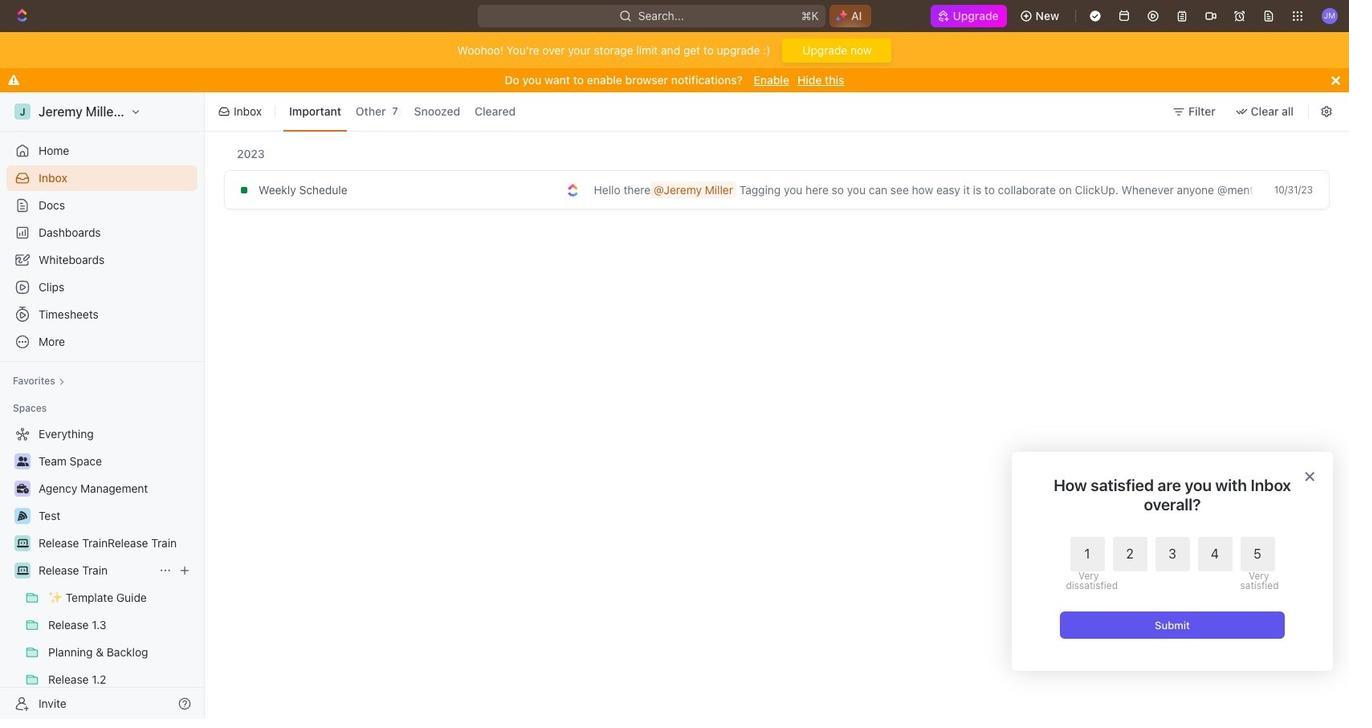 Task type: describe. For each thing, give the bounding box(es) containing it.
business time image
[[16, 484, 29, 494]]

sidebar navigation
[[0, 92, 208, 720]]

user group image
[[16, 457, 29, 467]]



Task type: vqa. For each thing, say whether or not it's contained in the screenshot.
sixth row from the bottom of the page
no



Task type: locate. For each thing, give the bounding box(es) containing it.
dialog
[[1012, 452, 1334, 672]]

option group
[[1067, 537, 1275, 591]]

jeremy miller's workspace, , element
[[14, 104, 31, 120]]

pizza slice image
[[18, 512, 27, 521]]

tab list
[[280, 89, 525, 134]]

laptop code image
[[16, 539, 29, 549]]

laptop code image
[[16, 566, 29, 576]]

tree inside the sidebar navigation
[[6, 422, 198, 720]]

tree
[[6, 422, 198, 720]]



